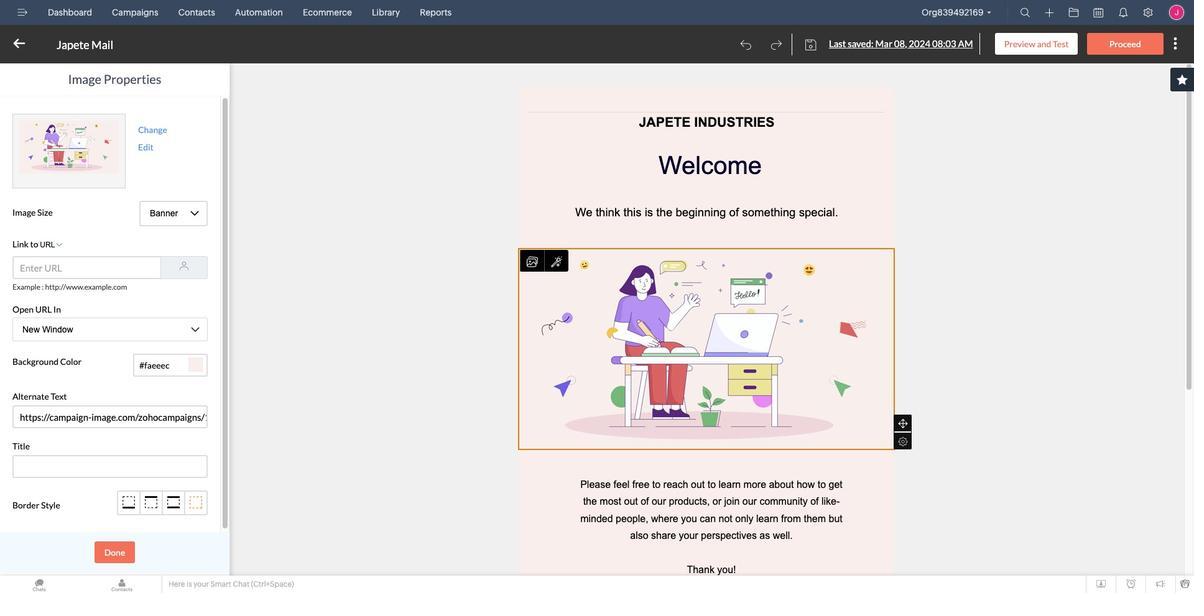 Task type: vqa. For each thing, say whether or not it's contained in the screenshot.
CRM "link"
no



Task type: locate. For each thing, give the bounding box(es) containing it.
library
[[372, 7, 400, 17]]

folder image
[[1069, 7, 1079, 17]]

configure settings image
[[1143, 7, 1153, 17]]

campaigns link
[[107, 0, 163, 25]]

dashboard
[[48, 7, 92, 17]]

search image
[[1020, 7, 1030, 17]]

automation
[[235, 7, 283, 17]]

is
[[187, 580, 192, 589]]

chats image
[[0, 576, 78, 593]]

ecommerce link
[[298, 0, 357, 25]]

reports
[[420, 7, 452, 17]]

(ctrl+space)
[[251, 580, 294, 589]]

smart
[[210, 580, 231, 589]]

notifications image
[[1118, 7, 1128, 17]]

chat
[[233, 580, 250, 589]]

reports link
[[415, 0, 457, 25]]

org839492169
[[922, 7, 984, 17]]



Task type: describe. For each thing, give the bounding box(es) containing it.
here
[[169, 580, 185, 589]]

automation link
[[230, 0, 288, 25]]

here is your smart chat (ctrl+space)
[[169, 580, 294, 589]]

quick actions image
[[1045, 8, 1054, 17]]

library link
[[367, 0, 405, 25]]

campaigns
[[112, 7, 158, 17]]

calendar image
[[1094, 7, 1104, 17]]

your
[[193, 580, 209, 589]]

contacts link
[[173, 0, 220, 25]]

dashboard link
[[43, 0, 97, 25]]

contacts image
[[83, 576, 161, 593]]

contacts
[[178, 7, 215, 17]]

ecommerce
[[303, 7, 352, 17]]



